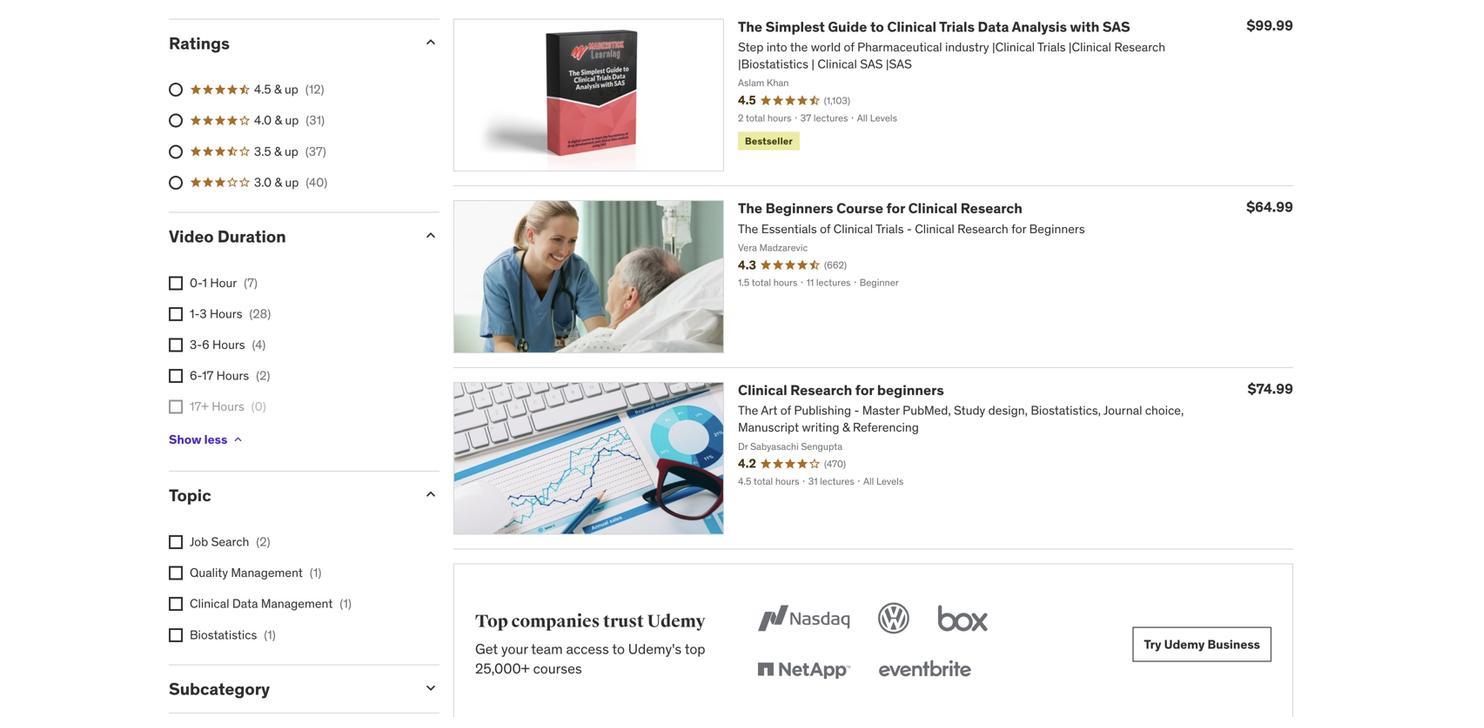 Task type: locate. For each thing, give the bounding box(es) containing it.
1 horizontal spatial to
[[871, 18, 884, 36]]

1
[[202, 275, 207, 291]]

to down trust
[[612, 640, 625, 658]]

udemy inside the top companies trust udemy get your team access to udemy's top 25,000+ courses
[[647, 611, 706, 632]]

for left beginners
[[856, 381, 874, 399]]

2 vertical spatial xsmall image
[[169, 628, 183, 642]]

data
[[978, 18, 1009, 36], [232, 596, 258, 612]]

1 horizontal spatial udemy
[[1164, 637, 1205, 652]]

& for 3.0
[[275, 174, 282, 190]]

17+ hours (0)
[[190, 399, 266, 414]]

nasdaq image
[[754, 600, 854, 638]]

1-
[[190, 306, 200, 322]]

1 horizontal spatial (1)
[[310, 565, 322, 581]]

0 vertical spatial xsmall image
[[169, 369, 183, 383]]

1 vertical spatial management
[[261, 596, 333, 612]]

top
[[685, 640, 706, 658]]

xsmall image
[[169, 276, 183, 290], [169, 307, 183, 321], [169, 338, 183, 352], [231, 433, 245, 447], [169, 535, 183, 549], [169, 566, 183, 580], [169, 597, 183, 611]]

&
[[274, 81, 282, 97], [275, 112, 282, 128], [274, 143, 282, 159], [275, 174, 282, 190]]

the for the beginners course for clinical research
[[738, 199, 763, 217]]

up left (31)
[[285, 112, 299, 128]]

& right 4.0
[[275, 112, 282, 128]]

hours right 6
[[212, 337, 245, 353]]

4.5
[[254, 81, 271, 97]]

clinical
[[887, 18, 937, 36], [909, 199, 958, 217], [738, 381, 788, 399], [190, 596, 229, 612]]

4.0 & up (31)
[[254, 112, 325, 128]]

6-
[[190, 368, 202, 384]]

management up the clinical data management (1) on the left
[[231, 565, 303, 581]]

3.0
[[254, 174, 272, 190]]

3-6 hours (4)
[[190, 337, 266, 353]]

hours right "17+"
[[212, 399, 244, 414]]

0 horizontal spatial data
[[232, 596, 258, 612]]

1 vertical spatial small image
[[422, 679, 440, 697]]

& right 3.0
[[275, 174, 282, 190]]

hours right 17
[[216, 368, 249, 384]]

hours for 3-6 hours
[[212, 337, 245, 353]]

box image
[[934, 600, 992, 638]]

3-
[[190, 337, 202, 353]]

management down quality management (1)
[[261, 596, 333, 612]]

up
[[285, 81, 298, 97], [285, 112, 299, 128], [285, 143, 298, 159], [285, 174, 299, 190]]

1 small image from the top
[[422, 33, 440, 51]]

job
[[190, 534, 208, 550]]

(4)
[[252, 337, 266, 353]]

2 small image from the top
[[422, 679, 440, 697]]

xsmall image for biostatistics (1)
[[169, 628, 183, 642]]

1 up from the top
[[285, 81, 298, 97]]

xsmall image for job search
[[169, 535, 183, 549]]

0 vertical spatial small image
[[422, 33, 440, 51]]

1 & from the top
[[274, 81, 282, 97]]

1 vertical spatial udemy
[[1164, 637, 1205, 652]]

the left 'simplest'
[[738, 18, 763, 36]]

& right 3.5 on the top of page
[[274, 143, 282, 159]]

1 vertical spatial research
[[791, 381, 852, 399]]

data right trials at the top right of the page
[[978, 18, 1009, 36]]

volkswagen image
[[875, 600, 913, 638]]

xsmall image for 6-17 hours (2)
[[169, 369, 183, 383]]

$64.99
[[1247, 198, 1294, 216]]

for right course
[[887, 199, 905, 217]]

management
[[231, 565, 303, 581], [261, 596, 333, 612]]

the left beginners
[[738, 199, 763, 217]]

clinical research for beginners
[[738, 381, 944, 399]]

hours for 1-3 hours
[[210, 306, 242, 322]]

subcategory
[[169, 679, 270, 699]]

quality management (1)
[[190, 565, 322, 581]]

3 xsmall image from the top
[[169, 628, 183, 642]]

$74.99
[[1248, 380, 1294, 398]]

0 vertical spatial to
[[871, 18, 884, 36]]

to right guide
[[871, 18, 884, 36]]

(7)
[[244, 275, 258, 291]]

(2) down the (4)
[[256, 368, 270, 384]]

ratings button
[[169, 32, 408, 53]]

udemy up 'top'
[[647, 611, 706, 632]]

1 xsmall image from the top
[[169, 369, 183, 383]]

& for 4.0
[[275, 112, 282, 128]]

1 vertical spatial the
[[738, 199, 763, 217]]

0 vertical spatial data
[[978, 18, 1009, 36]]

show less button
[[169, 422, 245, 457]]

eventbrite image
[[875, 652, 975, 690]]

2 xsmall image from the top
[[169, 400, 183, 414]]

up left (40)
[[285, 174, 299, 190]]

(1)
[[310, 565, 322, 581], [340, 596, 352, 612], [264, 627, 276, 643]]

hours for 6-17 hours
[[216, 368, 249, 384]]

3.0 & up (40)
[[254, 174, 328, 190]]

1 vertical spatial for
[[856, 381, 874, 399]]

biostatistics
[[190, 627, 257, 643]]

small image for subcategory
[[422, 679, 440, 697]]

beginners
[[877, 381, 944, 399]]

1 vertical spatial (2)
[[256, 534, 270, 550]]

1 the from the top
[[738, 18, 763, 36]]

up left (37)
[[285, 143, 298, 159]]

1 vertical spatial xsmall image
[[169, 400, 183, 414]]

2 & from the top
[[275, 112, 282, 128]]

up left (12) on the left of page
[[285, 81, 298, 97]]

1-3 hours (28)
[[190, 306, 271, 322]]

3.5 & up (37)
[[254, 143, 326, 159]]

0-
[[190, 275, 202, 291]]

0 vertical spatial (2)
[[256, 368, 270, 384]]

xsmall image for 3-6 hours
[[169, 338, 183, 352]]

0 vertical spatial for
[[887, 199, 905, 217]]

show
[[169, 432, 202, 447]]

xsmall image for 0-1 hour
[[169, 276, 183, 290]]

1 vertical spatial (1)
[[340, 596, 352, 612]]

hours right 3
[[210, 306, 242, 322]]

4 & from the top
[[275, 174, 282, 190]]

xsmall image for 1-3 hours
[[169, 307, 183, 321]]

2 up from the top
[[285, 112, 299, 128]]

with
[[1070, 18, 1100, 36]]

access
[[566, 640, 609, 658]]

trust
[[603, 611, 644, 632]]

xsmall image
[[169, 369, 183, 383], [169, 400, 183, 414], [169, 628, 183, 642]]

the
[[738, 18, 763, 36], [738, 199, 763, 217]]

1 vertical spatial small image
[[422, 486, 440, 503]]

4 up from the top
[[285, 174, 299, 190]]

the beginners course for clinical research link
[[738, 199, 1023, 217]]

(31)
[[306, 112, 325, 128]]

for
[[887, 199, 905, 217], [856, 381, 874, 399]]

0 vertical spatial (1)
[[310, 565, 322, 581]]

0 horizontal spatial udemy
[[647, 611, 706, 632]]

& right '4.5'
[[274, 81, 282, 97]]

(37)
[[305, 143, 326, 159]]

0 horizontal spatial to
[[612, 640, 625, 658]]

less
[[204, 432, 227, 447]]

0 vertical spatial udemy
[[647, 611, 706, 632]]

topic button
[[169, 485, 408, 506]]

2 (2) from the top
[[256, 534, 270, 550]]

3 & from the top
[[274, 143, 282, 159]]

research
[[961, 199, 1023, 217], [791, 381, 852, 399]]

udemy's
[[628, 640, 682, 658]]

video duration button
[[169, 226, 408, 247]]

up for 3.5 & up
[[285, 143, 298, 159]]

up for 3.0 & up
[[285, 174, 299, 190]]

to
[[871, 18, 884, 36], [612, 640, 625, 658]]

small image
[[422, 33, 440, 51], [422, 679, 440, 697]]

up for 4.5 & up
[[285, 81, 298, 97]]

1 small image from the top
[[422, 227, 440, 244]]

xsmall image left the "6-"
[[169, 369, 183, 383]]

6
[[202, 337, 210, 353]]

data down quality management (1)
[[232, 596, 258, 612]]

3 up from the top
[[285, 143, 298, 159]]

0 vertical spatial the
[[738, 18, 763, 36]]

the beginners course for clinical research
[[738, 199, 1023, 217]]

0 vertical spatial small image
[[422, 227, 440, 244]]

0 horizontal spatial (1)
[[264, 627, 276, 643]]

the simplest guide to clinical trials data analysis with sas link
[[738, 18, 1131, 36]]

1 horizontal spatial data
[[978, 18, 1009, 36]]

(2)
[[256, 368, 270, 384], [256, 534, 270, 550]]

team
[[531, 640, 563, 658]]

(2) up quality management (1)
[[256, 534, 270, 550]]

0 vertical spatial research
[[961, 199, 1023, 217]]

beginners
[[766, 199, 834, 217]]

1 vertical spatial to
[[612, 640, 625, 658]]

xsmall image left "17+"
[[169, 400, 183, 414]]

xsmall image for 17+ hours (0)
[[169, 400, 183, 414]]

(40)
[[306, 174, 328, 190]]

xsmall image left "biostatistics"
[[169, 628, 183, 642]]

1 horizontal spatial for
[[887, 199, 905, 217]]

udemy
[[647, 611, 706, 632], [1164, 637, 1205, 652]]

udemy right try
[[1164, 637, 1205, 652]]

2 the from the top
[[738, 199, 763, 217]]

hours
[[210, 306, 242, 322], [212, 337, 245, 353], [216, 368, 249, 384], [212, 399, 244, 414]]

video
[[169, 226, 214, 247]]

2 small image from the top
[[422, 486, 440, 503]]

subcategory button
[[169, 679, 408, 699]]

small image
[[422, 227, 440, 244], [422, 486, 440, 503]]

get
[[475, 640, 498, 658]]



Task type: vqa. For each thing, say whether or not it's contained in the screenshot.


Task type: describe. For each thing, give the bounding box(es) containing it.
biostatistics (1)
[[190, 627, 276, 643]]

2 vertical spatial (1)
[[264, 627, 276, 643]]

3.5
[[254, 143, 271, 159]]

(0)
[[251, 399, 266, 414]]

analysis
[[1012, 18, 1067, 36]]

ratings
[[169, 32, 230, 53]]

& for 3.5
[[274, 143, 282, 159]]

17+
[[190, 399, 209, 414]]

0 vertical spatial management
[[231, 565, 303, 581]]

topic
[[169, 485, 211, 506]]

1 vertical spatial data
[[232, 596, 258, 612]]

quality
[[190, 565, 228, 581]]

the for the simplest guide to clinical trials data analysis with sas
[[738, 18, 763, 36]]

sas
[[1103, 18, 1131, 36]]

1 (2) from the top
[[256, 368, 270, 384]]

6-17 hours (2)
[[190, 368, 270, 384]]

small image for video duration
[[422, 227, 440, 244]]

trials
[[939, 18, 975, 36]]

$99.99
[[1247, 16, 1294, 34]]

0-1 hour (7)
[[190, 275, 258, 291]]

& for 4.5
[[274, 81, 282, 97]]

3
[[200, 306, 207, 322]]

small image for ratings
[[422, 33, 440, 51]]

courses
[[533, 660, 582, 678]]

duration
[[218, 226, 286, 247]]

25,000+
[[475, 660, 530, 678]]

(12)
[[305, 81, 324, 97]]

search
[[211, 534, 249, 550]]

clinical research for beginners link
[[738, 381, 944, 399]]

your
[[501, 640, 528, 658]]

top companies trust udemy get your team access to udemy's top 25,000+ courses
[[475, 611, 706, 678]]

to inside the top companies trust udemy get your team access to udemy's top 25,000+ courses
[[612, 640, 625, 658]]

xsmall image inside show less button
[[231, 433, 245, 447]]

course
[[837, 199, 884, 217]]

clinical data management (1)
[[190, 596, 352, 612]]

top
[[475, 611, 508, 632]]

business
[[1208, 637, 1261, 652]]

video duration
[[169, 226, 286, 247]]

the simplest guide to clinical trials data analysis with sas
[[738, 18, 1131, 36]]

4.5 & up (12)
[[254, 81, 324, 97]]

netapp image
[[754, 652, 854, 690]]

show less
[[169, 432, 227, 447]]

2 horizontal spatial (1)
[[340, 596, 352, 612]]

xsmall image for quality management
[[169, 566, 183, 580]]

small image for topic
[[422, 486, 440, 503]]

(28)
[[249, 306, 271, 322]]

up for 4.0 & up
[[285, 112, 299, 128]]

job search (2)
[[190, 534, 270, 550]]

try udemy business link
[[1133, 627, 1272, 662]]

17
[[202, 368, 214, 384]]

try
[[1144, 637, 1162, 652]]

0 horizontal spatial for
[[856, 381, 874, 399]]

xsmall image for clinical data management
[[169, 597, 183, 611]]

companies
[[511, 611, 600, 632]]

1 horizontal spatial research
[[961, 199, 1023, 217]]

simplest
[[766, 18, 825, 36]]

guide
[[828, 18, 867, 36]]

4.0
[[254, 112, 272, 128]]

try udemy business
[[1144, 637, 1261, 652]]

0 horizontal spatial research
[[791, 381, 852, 399]]

hour
[[210, 275, 237, 291]]



